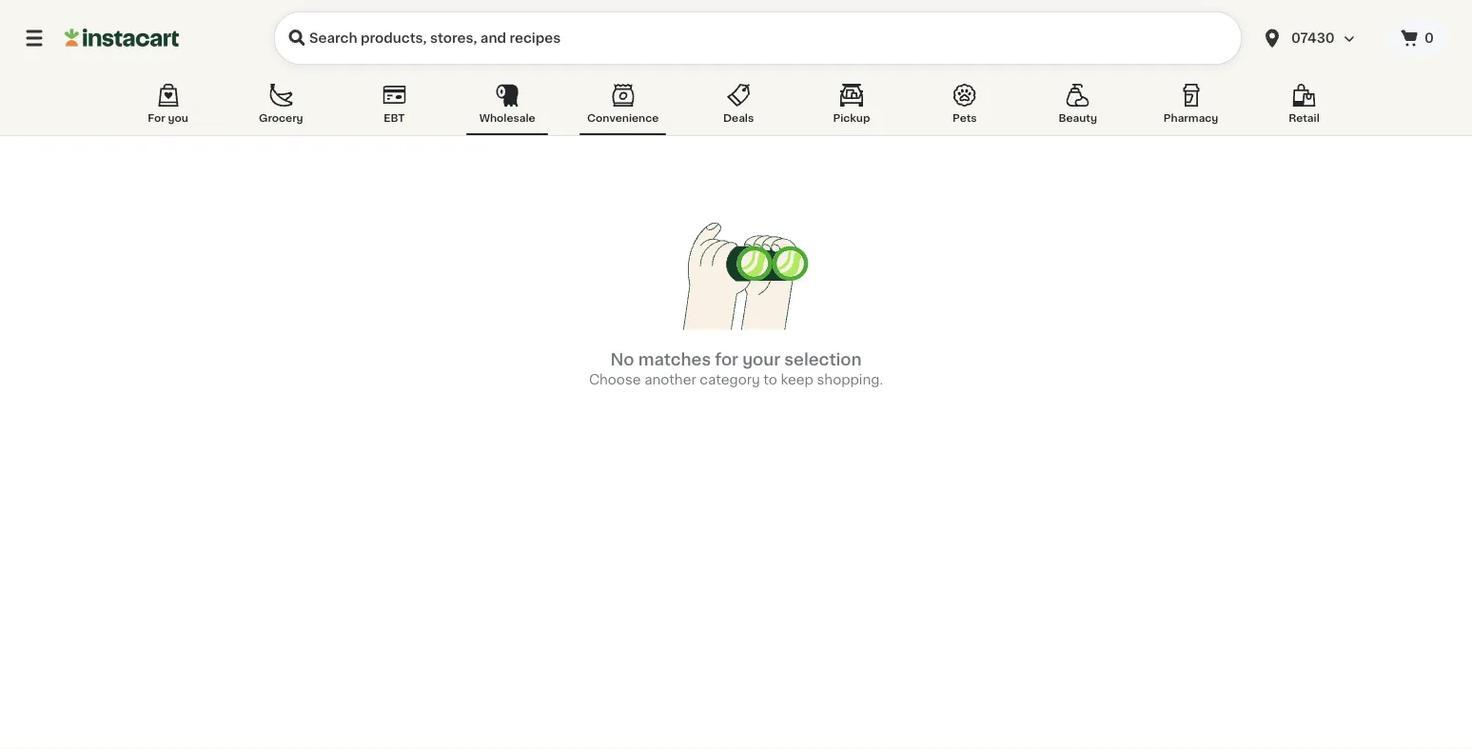 Task type: vqa. For each thing, say whether or not it's contained in the screenshot.
4
no



Task type: locate. For each thing, give the bounding box(es) containing it.
choose
[[589, 373, 641, 386]]

None search field
[[274, 11, 1242, 65]]

retail
[[1289, 113, 1320, 123]]

wholesale
[[479, 113, 536, 123]]

selection
[[785, 352, 862, 368]]

for you
[[148, 113, 188, 123]]

07430 button
[[1250, 11, 1387, 65], [1261, 11, 1375, 65]]

ebt
[[384, 113, 405, 123]]

shopping.
[[817, 373, 883, 386]]

your
[[743, 352, 781, 368]]

no matches for your selection choose another category to keep shopping.
[[589, 352, 883, 386]]

deals button
[[698, 80, 780, 135]]

convenience
[[587, 113, 659, 123]]

1 07430 button from the left
[[1250, 11, 1387, 65]]

another
[[645, 373, 696, 386]]

ebt button
[[353, 80, 435, 135]]

retail button
[[1264, 80, 1345, 135]]

grocery
[[259, 113, 303, 123]]

category
[[700, 373, 760, 386]]

matches
[[638, 352, 711, 368]]

you
[[168, 113, 188, 123]]

07430
[[1292, 31, 1335, 45]]



Task type: describe. For each thing, give the bounding box(es) containing it.
0
[[1425, 31, 1434, 45]]

Search field
[[274, 11, 1242, 65]]

pickup
[[833, 113, 870, 123]]

pets button
[[924, 80, 1006, 135]]

deals
[[723, 113, 754, 123]]

beauty button
[[1037, 80, 1119, 135]]

pickup button
[[811, 80, 893, 135]]

wholesale button
[[467, 80, 548, 135]]

convenience button
[[580, 80, 667, 135]]

pharmacy
[[1164, 113, 1219, 123]]

for
[[148, 113, 165, 123]]

beauty
[[1059, 113, 1098, 123]]

grocery button
[[240, 80, 322, 135]]

for
[[715, 352, 739, 368]]

for you button
[[127, 80, 209, 135]]

2 07430 button from the left
[[1261, 11, 1375, 65]]

pets
[[953, 113, 977, 123]]

to
[[764, 373, 778, 386]]

0 button
[[1387, 19, 1450, 57]]

pharmacy button
[[1150, 80, 1232, 135]]

instacart image
[[65, 27, 179, 49]]

keep
[[781, 373, 814, 386]]

shop categories tab list
[[127, 80, 1345, 135]]

no
[[611, 352, 634, 368]]



